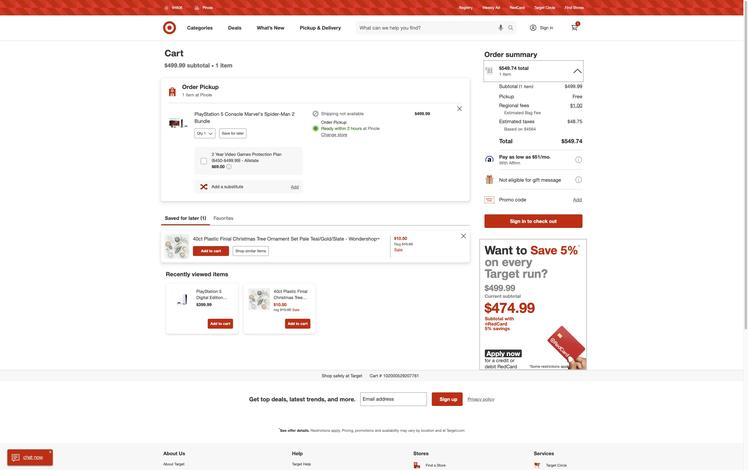 Task type: locate. For each thing, give the bounding box(es) containing it.
$10.50 inside $10.50 reg $15.00 sale
[[274, 302, 287, 308]]

estimated up based
[[499, 119, 522, 125]]

1 horizontal spatial wondershop™
[[349, 236, 380, 242]]

registry
[[459, 5, 473, 10]]

5 up "edition"
[[219, 289, 222, 294]]

item saved for later.
[[322, 438, 359, 443]]

on
[[518, 126, 523, 132], [485, 255, 499, 269]]

stores
[[573, 5, 584, 10], [414, 451, 429, 457]]

item inside the $549.74 total 1 item
[[503, 71, 511, 77]]

plastic inside 40ct plastic finial christmas tree ornament set - wondershop™
[[283, 289, 296, 294]]

christmas inside 40ct plastic finial christmas tree ornament set - wondershop™
[[274, 295, 293, 300]]

now inside the chat now button
[[34, 455, 43, 461]]

0 horizontal spatial subtotal
[[187, 62, 210, 69]]

now for apply
[[507, 350, 520, 358]]

1 horizontal spatial in
[[550, 25, 553, 30]]

redcard down apply now button at right bottom
[[498, 364, 517, 370]]

cart down 40ct plastic finial christmas tree ornament set - wondershop™ link at bottom left
[[300, 322, 308, 326]]

0 horizontal spatial -
[[242, 158, 243, 163]]

1 vertical spatial 5
[[219, 289, 222, 294]]

estimated down regional fees
[[504, 110, 524, 115]]

subtotal inside the $499.99 current subtotal $474.99
[[503, 294, 521, 300]]

0 vertical spatial 5%
[[561, 243, 579, 258]]

tree up shop similar items
[[257, 236, 266, 242]]

1 vertical spatial console
[[196, 301, 212, 307]]

$549.74 total 1 item
[[499, 65, 529, 77]]

0 horizontal spatial wondershop™
[[274, 307, 301, 313]]

console up save for later
[[225, 111, 243, 117]]

a
[[221, 184, 223, 189], [492, 358, 495, 364], [434, 463, 436, 468]]

subtotal (1 item)
[[499, 83, 534, 90]]

0 vertical spatial help
[[292, 451, 303, 457]]

cart inside 40ct plastic finial christmas tree ornament set pale teal/gold/slate - wondershop™ list item
[[214, 249, 221, 254]]

1 vertical spatial *
[[279, 428, 280, 431]]

what's new
[[257, 25, 284, 31]]

at inside '* see offer details. restrictions apply. pricing, promotions and availability may vary by location and at target.com'
[[443, 429, 446, 433]]

in left 1 link
[[550, 25, 553, 30]]

finial down "favorites" link
[[220, 236, 232, 242]]

sale inside $10.50 reg $15.00 sale
[[292, 308, 300, 312]]

playstation 5 digital edition console image
[[171, 289, 193, 310], [171, 289, 193, 310]]

trends,
[[307, 396, 326, 403]]

shop left 'similar'
[[236, 249, 244, 253]]

at up bundle
[[195, 92, 199, 97]]

2 horizontal spatial 2
[[347, 126, 350, 131]]

1 left favorites
[[202, 215, 205, 221]]

1 vertical spatial 40ct
[[274, 289, 282, 294]]

finial inside 40ct plastic finial christmas tree ornament set - wondershop™
[[298, 289, 308, 294]]

sign left 1 link
[[540, 25, 549, 30]]

a inside 'link'
[[434, 463, 436, 468]]

1 vertical spatial plastic
[[283, 289, 296, 294]]

a left 'substitute'
[[221, 184, 223, 189]]

and right location
[[435, 429, 442, 433]]

within
[[335, 126, 346, 131]]

playstation inside playstation 5 console marvel's spider-man 2 bundle
[[195, 111, 219, 117]]

for
[[231, 131, 236, 136], [526, 177, 532, 183], [181, 215, 187, 221], [485, 358, 491, 364], [344, 438, 349, 443]]

0 horizontal spatial as
[[509, 154, 515, 160]]

Service plan checkbox
[[201, 158, 207, 164]]

playstation 5 digital edition console
[[196, 289, 223, 307]]

now inside apply now for a credit or debit redcard
[[507, 350, 520, 358]]

cart down playstation 5 digital edition console link
[[223, 322, 230, 326]]

$399.99 add to cart
[[196, 302, 230, 326]]

subtotal
[[499, 83, 518, 90], [485, 316, 504, 322]]

0 horizontal spatial sign
[[440, 397, 450, 403]]

apply. inside '* see offer details. restrictions apply. pricing, promotions and availability may vary by location and at target.com'
[[331, 429, 341, 433]]

0 horizontal spatial and
[[328, 396, 338, 403]]

$549.74 down $48.75
[[562, 138, 583, 145]]

later
[[237, 131, 244, 136], [189, 215, 199, 221]]

a inside 'group'
[[221, 184, 223, 189]]

1 inside order pickup 1 item at pinole
[[182, 92, 185, 97]]

ornament left pale on the bottom of page
[[267, 236, 289, 242]]

sign for sign up
[[440, 397, 450, 403]]

0 vertical spatial wondershop™
[[349, 236, 380, 242]]

subtotal left (1
[[499, 83, 518, 90]]

playstation inside playstation 5 digital edition console
[[196, 289, 218, 294]]

0 vertical spatial set
[[291, 236, 298, 242]]

find
[[565, 5, 572, 10], [426, 463, 433, 468]]

0 horizontal spatial $10.50
[[274, 302, 287, 308]]

more.
[[340, 396, 356, 403]]

about down about us
[[163, 462, 173, 467]]

at inside order pickup 1 item at pinole
[[195, 92, 199, 97]]

order down $499.99 subtotal
[[182, 83, 198, 90]]

target circle link down services
[[534, 460, 580, 471]]

add button
[[291, 184, 299, 190], [573, 196, 583, 204]]

add to cart up viewed
[[201, 249, 221, 254]]

1 vertical spatial shop
[[322, 373, 332, 379]]

- right $10.50 reg $15.00 sale
[[302, 301, 304, 307]]

0 horizontal spatial in
[[522, 218, 526, 225]]

stores up find a store 'link'
[[414, 451, 429, 457]]

1 about from the top
[[163, 451, 177, 457]]

pinole up categories link
[[203, 5, 213, 10]]

0 vertical spatial finial
[[220, 236, 232, 242]]

as right low
[[526, 154, 531, 160]]

0 horizontal spatial sale
[[292, 308, 300, 312]]

help
[[292, 451, 303, 457], [303, 462, 311, 467]]

40ct inside list item
[[193, 236, 203, 242]]

1 vertical spatial find
[[426, 463, 433, 468]]

$474.99
[[485, 300, 535, 317]]

1 horizontal spatial and
[[375, 429, 381, 433]]

a left store
[[434, 463, 436, 468]]

0 vertical spatial a
[[221, 184, 223, 189]]

ornament inside list item
[[267, 236, 289, 242]]

at left target.com
[[443, 429, 446, 433]]

plastic inside list item
[[204, 236, 219, 242]]

shop similar items button
[[233, 246, 269, 256]]

now right apply
[[507, 350, 520, 358]]

order for order summary
[[485, 50, 504, 59]]

None text field
[[361, 393, 427, 406]]

a left credit at bottom
[[492, 358, 495, 364]]

to down $10.50 reg $15.00 sale
[[296, 322, 299, 326]]

items inside "shop similar items" button
[[257, 249, 266, 253]]

playstation 5 console marvel&#39;s spider-man 2 bundle image
[[166, 111, 191, 135]]

to
[[528, 218, 532, 225], [516, 243, 528, 258], [209, 249, 213, 254], [219, 322, 222, 326], [296, 322, 299, 326]]

for left credit at bottom
[[485, 358, 491, 364]]

$549.74
[[499, 65, 517, 71], [562, 138, 583, 145]]

save up the video
[[222, 131, 230, 136]]

us
[[179, 451, 185, 457]]

ornament inside 40ct plastic finial christmas tree ornament set - wondershop™
[[274, 301, 293, 307]]

set inside 40ct plastic finial christmas tree ornament set pale teal/gold/slate - wondershop™ link
[[291, 236, 298, 242]]

allstate
[[245, 158, 259, 163]]

2 horizontal spatial sign
[[540, 25, 549, 30]]

item inside order pickup 1 item at pinole
[[186, 92, 194, 97]]

1 vertical spatial cart
[[370, 373, 378, 379]]

find inside 'link'
[[426, 463, 433, 468]]

chat now button
[[7, 450, 53, 466]]

for inside apply now for a credit or debit redcard
[[485, 358, 491, 364]]

5
[[221, 111, 224, 117], [219, 289, 222, 294]]

add to cart button down $10.50 reg $15.00 sale
[[285, 319, 310, 329]]

target
[[535, 5, 545, 10], [485, 267, 520, 281], [351, 373, 362, 379], [174, 462, 185, 467], [292, 462, 302, 467], [546, 463, 556, 468]]

for left "gift"
[[526, 177, 532, 183]]

registry link
[[459, 5, 473, 10]]

items right 'similar'
[[257, 249, 266, 253]]

apply.
[[561, 364, 570, 369], [331, 429, 341, 433]]

$1.00 button
[[571, 101, 583, 110]]

on down estimated taxes
[[518, 126, 523, 132]]

order up the $549.74 total 1 item
[[485, 50, 504, 59]]

subtotal for subtotal with
[[485, 316, 504, 322]]

0 horizontal spatial item
[[186, 92, 194, 97]]

add
[[212, 184, 220, 189], [291, 184, 299, 189], [573, 197, 582, 203], [201, 249, 208, 254], [210, 322, 217, 326], [288, 322, 295, 326]]

policy
[[483, 397, 494, 402]]

find left store
[[426, 463, 433, 468]]

*some restrictions apply.
[[529, 364, 570, 369]]

add to cart button down $399.99
[[208, 319, 233, 329]]

sale inside $10.50 reg $15.00 sale
[[394, 247, 403, 253]]

for for item
[[344, 438, 349, 443]]

pickup inside pickup & delivery link
[[300, 25, 316, 31]]

0 vertical spatial cart
[[165, 47, 183, 59]]

christmas up $10.50 reg $15.00 sale
[[274, 295, 293, 300]]

5 inside playstation 5 console marvel's spider-man 2 bundle
[[221, 111, 224, 117]]

$499.99 inside the $499.99 current subtotal $474.99
[[485, 283, 516, 294]]

cart for cart # 102000529207761
[[370, 373, 378, 379]]

pinole
[[203, 5, 213, 10], [200, 92, 212, 97], [368, 126, 380, 131]]

subtotal up 5% savings at the bottom right
[[485, 316, 504, 322]]

target circle up the sign in
[[535, 5, 555, 10]]

40ct for 40ct plastic finial christmas tree ornament set pale teal/gold/slate - wondershop™
[[193, 236, 203, 242]]

2 vertical spatial item
[[186, 92, 194, 97]]

1 horizontal spatial save
[[531, 243, 558, 258]]

sale down reg
[[394, 247, 403, 253]]

delivery
[[322, 25, 341, 31]]

2 left year on the left top of the page
[[212, 152, 214, 157]]

redcard right ad
[[510, 5, 525, 10]]

0 vertical spatial tree
[[257, 236, 266, 242]]

pickup up the within
[[334, 120, 347, 125]]

plastic up $10.50 reg $15.00 sale
[[283, 289, 296, 294]]

0 horizontal spatial tree
[[257, 236, 266, 242]]

5 up save for later
[[221, 111, 224, 117]]

as
[[509, 154, 515, 160], [526, 154, 531, 160]]

1 vertical spatial redcard
[[488, 321, 508, 327]]

shop inside button
[[236, 249, 244, 253]]

stores up 1 link
[[573, 5, 584, 10]]

add to cart for add to cart button for 40ct plastic finial christmas tree ornament set - wondershop™
[[288, 322, 308, 326]]

later left (
[[189, 215, 199, 221]]

debit
[[485, 364, 496, 370]]

reg
[[274, 308, 279, 312]]

save up run? at right bottom
[[531, 243, 558, 258]]

subtotal up order pickup 1 item at pinole
[[187, 62, 210, 69]]

$549.74 for $549.74
[[562, 138, 583, 145]]

now for chat
[[34, 455, 43, 461]]

out
[[549, 218, 557, 225]]

0 vertical spatial 40ct
[[193, 236, 203, 242]]

0 vertical spatial playstation
[[195, 111, 219, 117]]

0 vertical spatial now
[[507, 350, 520, 358]]

1 vertical spatial ornament
[[274, 301, 293, 307]]

what's
[[257, 25, 273, 31]]

spider-
[[264, 111, 281, 117]]

0 horizontal spatial $15.00
[[280, 308, 291, 312]]

1 vertical spatial on
[[485, 255, 499, 269]]

1 horizontal spatial now
[[507, 350, 520, 358]]

later down playstation 5 console marvel's spider-man 2 bundle
[[237, 131, 244, 136]]

latest
[[290, 396, 305, 403]]

2 horizontal spatial item
[[503, 71, 511, 77]]

redcard inside apply now for a credit or debit redcard
[[498, 364, 517, 370]]

target circle link
[[535, 5, 555, 10], [534, 460, 580, 471]]

1 horizontal spatial items
[[257, 249, 266, 253]]

5 inside playstation 5 digital edition console
[[219, 289, 222, 294]]

target circle down services
[[546, 463, 567, 468]]

plastic down )
[[204, 236, 219, 242]]

0 horizontal spatial a
[[221, 184, 223, 189]]

1 vertical spatial $15.00
[[280, 308, 291, 312]]

0 horizontal spatial $549.74
[[499, 65, 517, 71]]

order summary
[[485, 50, 538, 59]]

tree inside 40ct plastic finial christmas tree ornament set - wondershop™
[[295, 295, 303, 300]]

save inside button
[[222, 131, 230, 136]]

pinole up bundle
[[200, 92, 212, 97]]

sign down promo code
[[510, 218, 521, 225]]

cart left #
[[370, 373, 378, 379]]

$549.74 inside the $549.74 total 1 item
[[499, 65, 517, 71]]

saved for later ( 1 )
[[165, 215, 206, 221]]

to left check
[[528, 218, 532, 225]]

40ct plastic finial christmas tree ornament set - wondershop™ image
[[249, 289, 270, 310], [249, 289, 270, 310]]

pinole inside pinole dropdown button
[[203, 5, 213, 10]]

1 vertical spatial sign
[[510, 218, 521, 225]]

add to cart inside 40ct plastic finial christmas tree ornament set pale teal/gold/slate - wondershop™ list item
[[201, 249, 221, 254]]

0 horizontal spatial 40ct
[[193, 236, 203, 242]]

finial up $10.50 reg $15.00 sale
[[298, 289, 308, 294]]

- down games
[[242, 158, 243, 163]]

tree up $10.50 reg $15.00 sale
[[295, 295, 303, 300]]

change
[[321, 132, 336, 137]]

0 vertical spatial 5
[[221, 111, 224, 117]]

sign in link
[[524, 21, 563, 35]]

1 vertical spatial about
[[163, 462, 173, 467]]

pinole right hours
[[368, 126, 380, 131]]

apply. right restrictions
[[561, 364, 570, 369]]

estimated
[[504, 110, 524, 115], [499, 119, 522, 125]]

christmas inside 40ct plastic finial christmas tree ornament set pale teal/gold/slate - wondershop™ link
[[233, 236, 255, 242]]

1 vertical spatial items
[[213, 271, 228, 278]]

sign for sign in to check out
[[510, 218, 521, 225]]

cart item ready to fulfill group
[[161, 103, 470, 201]]

find up 1 link
[[565, 5, 572, 10]]

sale for $10.50 reg $15.00 sale
[[394, 247, 403, 253]]

1 horizontal spatial a
[[434, 463, 436, 468]]

2 left hours
[[347, 126, 350, 131]]

in for sign in
[[550, 25, 553, 30]]

0 vertical spatial add to cart
[[201, 249, 221, 254]]

1 horizontal spatial as
[[526, 154, 531, 160]]

search button
[[505, 21, 520, 36]]

pay
[[499, 154, 508, 160]]

to down "edition"
[[219, 322, 222, 326]]

weekly
[[483, 5, 495, 10]]

1 horizontal spatial $15.00
[[402, 242, 413, 247]]

cart for cart
[[165, 47, 183, 59]]

1 link
[[568, 21, 582, 35]]

weekly ad
[[483, 5, 500, 10]]

based
[[504, 126, 517, 132]]

pickup inside order pickup 1 item at pinole
[[200, 83, 219, 90]]

$15.00 for $10.50 reg $15.00 sale
[[402, 242, 413, 247]]

as up affirm
[[509, 154, 515, 160]]

0 horizontal spatial *
[[279, 428, 280, 431]]

None radio
[[313, 111, 319, 117]]

cart up recently viewed items at the bottom left of the page
[[214, 249, 221, 254]]

40ct inside 40ct plastic finial christmas tree ornament set - wondershop™
[[274, 289, 282, 294]]

2 about from the top
[[163, 462, 173, 467]]

not
[[340, 111, 346, 116]]

subtotal right current
[[503, 294, 521, 300]]

0 vertical spatial about
[[163, 451, 177, 457]]

categories link
[[182, 21, 221, 35]]

1 horizontal spatial $549.74
[[562, 138, 583, 145]]

set inside 40ct plastic finial christmas tree ornament set - wondershop™
[[294, 301, 301, 307]]

order
[[485, 50, 504, 59], [182, 83, 198, 90], [321, 120, 332, 125]]

about inside about target link
[[163, 462, 173, 467]]

and left more.
[[328, 396, 338, 403]]

1 vertical spatial tree
[[295, 295, 303, 300]]

items right viewed
[[213, 271, 228, 278]]

cart # 102000529207761
[[370, 373, 419, 379]]

and left the 'availability'
[[375, 429, 381, 433]]

none radio inside cart item ready to fulfill 'group'
[[313, 111, 319, 117]]

0 vertical spatial item
[[220, 62, 233, 69]]

in left check
[[522, 218, 526, 225]]

2 right man
[[292, 111, 295, 117]]

add to cart button for 40ct plastic finial christmas tree ornament set - wondershop™
[[285, 319, 310, 329]]

in inside button
[[522, 218, 526, 225]]

2 horizontal spatial -
[[346, 236, 348, 242]]

$15.00
[[402, 242, 413, 247], [280, 308, 291, 312]]

0 vertical spatial console
[[225, 111, 243, 117]]

0 horizontal spatial order
[[182, 83, 198, 90]]

1 vertical spatial 2
[[347, 126, 350, 131]]

1 vertical spatial add to cart
[[288, 322, 308, 326]]

pickup down 1 item
[[200, 83, 219, 90]]

sign in to check out button
[[485, 215, 583, 228]]

* inside '* see offer details. restrictions apply. pricing, promotions and availability may vary by location and at target.com'
[[279, 428, 280, 431]]

pickup left &
[[300, 25, 316, 31]]

sign left up
[[440, 397, 450, 403]]

0 horizontal spatial shop
[[236, 249, 244, 253]]

saved
[[331, 438, 343, 443]]

pay as low as $51/mo. with affirm
[[499, 154, 551, 166]]

$10.50 inside $10.50 reg $15.00 sale
[[394, 236, 407, 241]]

marvel's
[[244, 111, 263, 117]]

add to cart button
[[193, 246, 229, 256], [208, 319, 233, 329], [285, 319, 310, 329]]

cart for add to cart button over viewed
[[214, 249, 221, 254]]

0 horizontal spatial finial
[[220, 236, 232, 242]]

add inside $399.99 add to cart
[[210, 322, 217, 326]]

playstation up bundle
[[195, 111, 219, 117]]

1 vertical spatial save
[[531, 243, 558, 258]]

2 vertical spatial redcard
[[498, 364, 517, 370]]

1 up subtotal (1 item) on the right of the page
[[499, 71, 502, 77]]

for down playstation 5 console marvel's spider-man 2 bundle
[[231, 131, 236, 136]]

set for -
[[294, 301, 301, 307]]

later inside button
[[237, 131, 244, 136]]

1 horizontal spatial shop
[[322, 373, 332, 379]]

- right teal/gold/slate
[[346, 236, 348, 242]]

similar
[[245, 249, 256, 253]]

1 right $499.99 subtotal
[[215, 62, 219, 69]]

1 vertical spatial subtotal
[[485, 316, 504, 322]]

for for not
[[526, 177, 532, 183]]

0 vertical spatial shop
[[236, 249, 244, 253]]

wondershop™
[[349, 236, 380, 242], [274, 307, 301, 313]]

1 up playstation 5 console marvel&#39;s spider-man 2 bundle image
[[182, 92, 185, 97]]

reg
[[394, 242, 401, 247]]

1 horizontal spatial help
[[303, 462, 311, 467]]

2 vertical spatial 2
[[212, 152, 214, 157]]

now
[[507, 350, 520, 358], [34, 455, 43, 461]]

pricing,
[[342, 429, 354, 433]]

about up about target
[[163, 451, 177, 457]]

for right saved
[[181, 215, 187, 221]]

1 vertical spatial christmas
[[274, 295, 293, 300]]

5 for console
[[221, 111, 224, 117]]

message
[[541, 177, 561, 183]]

location
[[421, 429, 434, 433]]

1 horizontal spatial 2
[[292, 111, 295, 117]]

0 vertical spatial in
[[550, 25, 553, 30]]

wondershop™ inside 40ct plastic finial christmas tree ornament set - wondershop™
[[274, 307, 301, 313]]

0 vertical spatial -
[[242, 158, 243, 163]]

man
[[281, 111, 291, 117]]

$15.00 inside $10.50 reg $15.00 sale
[[280, 308, 291, 312]]

want
[[485, 243, 513, 258]]

2 horizontal spatial cart
[[300, 322, 308, 326]]

1 vertical spatial a
[[492, 358, 495, 364]]

order inside order pickup 1 item at pinole
[[182, 83, 198, 90]]

and
[[328, 396, 338, 403], [375, 429, 381, 433], [435, 429, 442, 433]]

1 vertical spatial stores
[[414, 451, 429, 457]]

1 vertical spatial item
[[503, 71, 511, 77]]

(
[[200, 215, 202, 221]]

1 horizontal spatial subtotal
[[503, 294, 521, 300]]

at right hours
[[363, 126, 367, 131]]

finial inside 40ct plastic finial christmas tree ornament set pale teal/gold/slate - wondershop™ link
[[220, 236, 232, 242]]

pickup inside order pickup ready within 2 hours at pinole change store
[[334, 120, 347, 125]]

2 vertical spatial a
[[434, 463, 436, 468]]

order up ready on the top of page
[[321, 120, 332, 125]]

weekly ad link
[[483, 5, 500, 10]]

order inside order pickup ready within 2 hours at pinole change store
[[321, 120, 332, 125]]

0 horizontal spatial console
[[196, 301, 212, 307]]

$15.00 inside $10.50 reg $15.00 sale
[[402, 242, 413, 247]]

0 vertical spatial christmas
[[233, 236, 255, 242]]

2
[[292, 111, 295, 117], [347, 126, 350, 131], [212, 152, 214, 157]]

1 horizontal spatial circle
[[557, 463, 567, 468]]

0 horizontal spatial cart
[[165, 47, 183, 59]]

- inside 2 year video games protection plan ($450-$499.99) - allstate
[[242, 158, 243, 163]]

sale right reg
[[292, 308, 300, 312]]

shop left safely
[[322, 373, 332, 379]]

1 horizontal spatial tree
[[295, 295, 303, 300]]

privacy policy link
[[468, 397, 494, 403]]

0 vertical spatial items
[[257, 249, 266, 253]]

0 vertical spatial later
[[237, 131, 244, 136]]

affirm image
[[485, 155, 495, 165], [486, 156, 494, 162]]

$10.50 for $10.50 reg $15.00 sale
[[394, 236, 407, 241]]

2 horizontal spatial order
[[485, 50, 504, 59]]

pale
[[300, 236, 309, 242]]

1 down find stores link
[[577, 22, 579, 26]]

in
[[550, 25, 553, 30], [522, 218, 526, 225]]

finial for 40ct plastic finial christmas tree ornament set - wondershop™
[[298, 289, 308, 294]]

add a substitute
[[212, 184, 243, 189]]

order for order pickup 1 item at pinole
[[182, 83, 198, 90]]

about for about us
[[163, 451, 177, 457]]

to up viewed
[[209, 249, 213, 254]]

tree inside list item
[[257, 236, 266, 242]]

privacy policy
[[468, 397, 494, 402]]

console down digital
[[196, 301, 212, 307]]

* inside want to save 5% *
[[579, 245, 580, 249]]

40ct down (
[[193, 236, 203, 242]]



Task type: vqa. For each thing, say whether or not it's contained in the screenshot.
sign in
yes



Task type: describe. For each thing, give the bounding box(es) containing it.
shop for shop similar items
[[236, 249, 244, 253]]

0 horizontal spatial stores
[[414, 451, 429, 457]]

items for shop similar items
[[257, 249, 266, 253]]

every
[[502, 255, 533, 269]]

total
[[499, 138, 513, 145]]

wondershop™ inside list item
[[349, 236, 380, 242]]

digital
[[196, 295, 208, 300]]

current
[[485, 294, 502, 300]]

console inside playstation 5 digital edition console
[[196, 301, 212, 307]]

may
[[400, 429, 407, 433]]

subtotal with
[[485, 316, 515, 322]]

playstation for playstation 5 console marvel's spider-man 2 bundle
[[195, 111, 219, 117]]

5 for digital
[[219, 289, 222, 294]]

- inside 40ct plastic finial christmas tree ornament set - wondershop™
[[302, 301, 304, 307]]

playstation for playstation 5 digital edition console
[[196, 289, 218, 294]]

cart for add to cart button for 40ct plastic finial christmas tree ornament set - wondershop™
[[300, 322, 308, 326]]

console inside playstation 5 console marvel's spider-man 2 bundle
[[225, 111, 243, 117]]

2 inside 2 year video games protection plan ($450-$499.99) - allstate
[[212, 152, 214, 157]]

favorites link
[[210, 213, 237, 225]]

)
[[205, 215, 206, 221]]

with
[[505, 316, 514, 322]]

shop similar items
[[236, 249, 266, 253]]

regional fees
[[499, 102, 530, 108]]

set for pale
[[291, 236, 298, 242]]

item)
[[524, 84, 534, 89]]

2 horizontal spatial and
[[435, 429, 442, 433]]

40ct plastic finial christmas tree ornament set - wondershop™ link
[[274, 289, 309, 313]]

later for saved for later ( 1 )
[[189, 215, 199, 221]]

get
[[249, 396, 259, 403]]

to right want
[[516, 243, 528, 258]]

2 inside playstation 5 console marvel's spider-man 2 bundle
[[292, 111, 295, 117]]

get top deals, latest trends, and more.
[[249, 396, 356, 403]]

find for find a store
[[426, 463, 433, 468]]

a for store
[[434, 463, 436, 468]]

change store button
[[321, 132, 347, 138]]

What can we help you find? suggestions appear below search field
[[356, 21, 510, 35]]

a inside apply now for a credit or debit redcard
[[492, 358, 495, 364]]

$10.50 reg $15.00 sale
[[274, 302, 300, 312]]

Store pickup radio
[[313, 126, 319, 132]]

eligible
[[509, 177, 524, 183]]

&
[[317, 25, 321, 31]]

1 horizontal spatial item
[[220, 62, 233, 69]]

order for order pickup ready within 2 hours at pinole change store
[[321, 120, 332, 125]]

later for save for later
[[237, 131, 244, 136]]

estimated taxes
[[499, 119, 535, 125]]

40ct plastic finial christmas tree ornament set pale teal/gold/slate - wondershop™ list item
[[161, 231, 470, 263]]

1 horizontal spatial stores
[[573, 5, 584, 10]]

1 vertical spatial target circle link
[[534, 460, 580, 471]]

pickup & delivery link
[[295, 21, 349, 35]]

cart inside $399.99 add to cart
[[223, 322, 230, 326]]

at inside order pickup ready within 2 hours at pinole change store
[[363, 126, 367, 131]]

add to cart button up viewed
[[193, 246, 229, 256]]

to inside 40ct plastic finial christmas tree ornament set pale teal/gold/slate - wondershop™ list item
[[209, 249, 213, 254]]

promo
[[499, 197, 514, 203]]

sign for sign in
[[540, 25, 549, 30]]

plastic for 40ct plastic finial christmas tree ornament set pale teal/gold/slate - wondershop™
[[204, 236, 219, 242]]

or
[[510, 358, 515, 364]]

102000529207761
[[383, 373, 419, 379]]

add inside 40ct plastic finial christmas tree ornament set pale teal/gold/slate - wondershop™ list item
[[201, 249, 208, 254]]

1 vertical spatial circle
[[557, 463, 567, 468]]

$549.74 for $549.74 total 1 item
[[499, 65, 517, 71]]

in for sign in to check out
[[522, 218, 526, 225]]

affirm
[[509, 160, 521, 166]]

estimated for estimated taxes
[[499, 119, 522, 125]]

to inside $399.99 add to cart
[[219, 322, 222, 326]]

sign up
[[440, 397, 458, 403]]

$499.99 inside cart item ready to fulfill 'group'
[[415, 111, 430, 116]]

run?
[[523, 267, 548, 281]]

target inside on every target run?
[[485, 267, 520, 281]]

based on 94564
[[504, 126, 536, 132]]

2 year video games protection plan ($450-$499.99) - allstate
[[212, 152, 282, 163]]

with
[[499, 160, 508, 166]]

0 vertical spatial subtotal
[[187, 62, 210, 69]]

0 horizontal spatial help
[[292, 451, 303, 457]]

finial for 40ct plastic finial christmas tree ornament set pale teal/gold/slate - wondershop™
[[220, 236, 232, 242]]

to inside button
[[528, 218, 532, 225]]

on inside on every target run?
[[485, 255, 499, 269]]

ornament for pale
[[267, 236, 289, 242]]

$399.99
[[196, 302, 212, 308]]

$51/mo.
[[533, 154, 551, 160]]

ornament for -
[[274, 301, 293, 307]]

✕
[[49, 450, 52, 454]]

redcard link
[[510, 5, 525, 10]]

1 horizontal spatial add button
[[573, 196, 583, 204]]

restrictions
[[542, 364, 560, 369]]

1 inside the $549.74 total 1 item
[[499, 71, 502, 77]]

regional
[[499, 102, 519, 108]]

2 inside order pickup ready within 2 hours at pinole change store
[[347, 126, 350, 131]]

not eligible for gift message
[[499, 177, 561, 183]]

availability
[[382, 429, 399, 433]]

store
[[338, 132, 347, 137]]

chat now dialog
[[7, 450, 53, 466]]

free
[[573, 93, 583, 100]]

1 vertical spatial target circle
[[546, 463, 567, 468]]

estimated for estimated bag fee
[[504, 110, 524, 115]]

save for later button
[[219, 129, 247, 138]]

0 vertical spatial apply.
[[561, 364, 570, 369]]

sale for $10.50 reg $15.00 sale
[[292, 308, 300, 312]]

plastic for 40ct plastic finial christmas tree ornament set - wondershop™
[[283, 289, 296, 294]]

pinole inside order pickup 1 item at pinole
[[200, 92, 212, 97]]

for inside button
[[231, 131, 236, 136]]

games
[[237, 152, 251, 157]]

shop for shop safely at target
[[322, 373, 332, 379]]

at right safely
[[346, 373, 349, 379]]

$499.99)
[[224, 158, 240, 163]]

2 as from the left
[[526, 154, 531, 160]]

0 vertical spatial on
[[518, 126, 523, 132]]

christmas for 40ct plastic finial christmas tree ornament set pale teal/gold/slate - wondershop™
[[233, 236, 255, 242]]

pinole inside order pickup ready within 2 hours at pinole change store
[[368, 126, 380, 131]]

40ct plastic finial christmas tree ornament set pale teal/gold/slate - wondershop&#8482; image
[[165, 234, 189, 259]]

affirm image left pay
[[486, 156, 494, 162]]

fee
[[534, 110, 541, 115]]

privacy
[[468, 397, 482, 402]]

available
[[347, 111, 364, 116]]

1 vertical spatial 5%
[[485, 326, 492, 332]]

0 vertical spatial redcard
[[510, 5, 525, 10]]

christmas for 40ct plastic finial christmas tree ornament set - wondershop™
[[274, 295, 293, 300]]

affirm image left "with"
[[485, 155, 495, 165]]

find stores link
[[565, 5, 584, 10]]

about for about target
[[163, 462, 173, 467]]

recently viewed items
[[166, 271, 228, 278]]

for for apply
[[485, 358, 491, 364]]

apply
[[487, 350, 505, 358]]

substitute
[[224, 184, 243, 189]]

check
[[534, 218, 548, 225]]

1 horizontal spatial 5%
[[561, 243, 579, 258]]

0 vertical spatial target circle
[[535, 5, 555, 10]]

a for substitute
[[221, 184, 223, 189]]

sign in
[[540, 25, 553, 30]]

item for order pickup
[[186, 92, 194, 97]]

0 vertical spatial add button
[[291, 184, 299, 190]]

playstation 5 console marvel's spider-man 2 bundle link
[[195, 111, 303, 125]]

($450-
[[212, 158, 224, 163]]

deals
[[228, 25, 242, 31]]

find a store
[[426, 463, 446, 468]]

top
[[261, 396, 270, 403]]

$499.99 subtotal
[[165, 62, 210, 69]]

chat
[[23, 455, 33, 461]]

item for $549.74 total
[[503, 71, 511, 77]]

0 horizontal spatial circle
[[546, 5, 555, 10]]

items for recently viewed items
[[213, 271, 228, 278]]

1 as from the left
[[509, 154, 515, 160]]

sign in to check out
[[510, 218, 557, 225]]

find for find stores
[[565, 5, 572, 10]]

target.com
[[447, 429, 465, 433]]

tree for pale
[[257, 236, 266, 242]]

fees
[[520, 102, 530, 108]]

not
[[499, 177, 507, 183]]

tree for -
[[295, 295, 303, 300]]

later.
[[350, 438, 359, 443]]

gift
[[533, 177, 540, 183]]

chat now
[[23, 455, 43, 461]]

add to cart for add to cart button over viewed
[[201, 249, 221, 254]]

0 vertical spatial target circle link
[[535, 5, 555, 10]]

hours
[[351, 126, 362, 131]]

apply now button
[[485, 350, 522, 358]]

add to cart button for playstation 5 digital edition console
[[208, 319, 233, 329]]

$10.50 for $10.50 reg $15.00 sale
[[274, 302, 287, 308]]

save for later
[[222, 131, 244, 136]]

pinole button
[[191, 2, 217, 13]]

40ct for 40ct plastic finial christmas tree ornament set - wondershop™
[[274, 289, 282, 294]]

$69.00
[[212, 164, 225, 169]]

subtotal for subtotal (1 item)
[[499, 83, 518, 90]]

bag
[[525, 110, 533, 115]]

saved
[[165, 215, 179, 221]]

want to save 5% *
[[485, 243, 580, 258]]

find stores
[[565, 5, 584, 10]]

✕ button
[[48, 450, 53, 455]]

what's new link
[[252, 21, 292, 35]]

$15.00 for $10.50 reg $15.00 sale
[[280, 308, 291, 312]]

- inside list item
[[346, 236, 348, 242]]

favorites
[[214, 215, 233, 221]]

pickup up regional
[[499, 93, 514, 100]]

safely
[[333, 373, 345, 379]]



